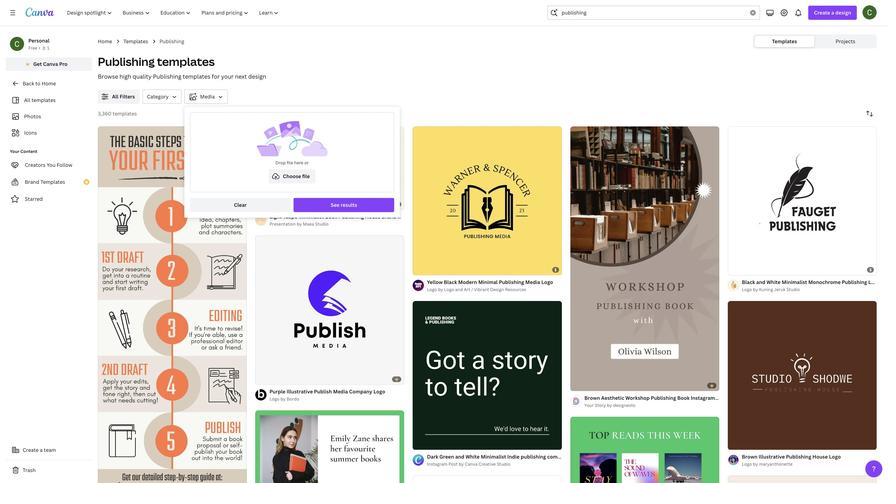 Task type: vqa. For each thing, say whether or not it's contained in the screenshot.
'Brand' in Light Taupe Minimalist Book Publishing House Brand Guideline Presentation Presentation by Maea Studio
yes



Task type: describe. For each thing, give the bounding box(es) containing it.
/
[[472, 287, 473, 293]]

book inside brown aesthetic  workshop publishing book instagram story your story by designesto
[[678, 395, 690, 402]]

art
[[464, 287, 471, 293]]

light taupe minimalist book publishing house brand guideline presentation presentation by maea studio
[[270, 214, 453, 228]]

taupe
[[283, 214, 298, 220]]

0 horizontal spatial templates
[[41, 179, 65, 186]]

create a design button
[[809, 6, 857, 20]]

orange & tan book publishing process timeline infographic image
[[98, 127, 247, 484]]

all templates
[[24, 97, 56, 104]]

starred link
[[6, 192, 92, 206]]

by inside the brown illustrative publishing house logo logo by maryanthonette
[[753, 462, 759, 468]]

brand templates
[[25, 179, 65, 186]]

by inside brown aesthetic  workshop publishing book instagram story your story by designesto
[[607, 403, 613, 409]]

2 horizontal spatial templates
[[773, 38, 798, 45]]

file for choose
[[302, 173, 310, 180]]

0 horizontal spatial your
[[10, 149, 19, 155]]

jeruk
[[775, 287, 786, 293]]

design inside publishing templates browse high quality publishing templates for your next design
[[248, 73, 266, 81]]

and inside the yellow black modern minimal publishing media logo logo by logo and art / vibrant design resources
[[455, 287, 463, 293]]

designesto
[[614, 403, 636, 409]]

top level navigation element
[[62, 6, 285, 20]]

modern
[[459, 279, 477, 286]]

bordo
[[287, 396, 299, 402]]

photos
[[24, 113, 41, 120]]

1 horizontal spatial home
[[98, 38, 112, 45]]

icons link
[[10, 126, 88, 140]]

black and white minimalist monochrome publishing logo image
[[728, 127, 877, 276]]

house inside the brown illustrative publishing house logo logo by maryanthonette
[[813, 454, 828, 461]]

yellow black modern minimal publishing media logo link
[[427, 279, 553, 287]]

your inside brown aesthetic  workshop publishing book instagram story your story by designesto
[[585, 403, 594, 409]]

presentation by maea studio link
[[270, 221, 405, 228]]

trash link
[[6, 464, 92, 478]]

white inside dark green and white minimalist indie publishing company instagram post instagram post by canva creative studio
[[466, 454, 480, 461]]

choose file
[[283, 173, 310, 180]]

brown illustrative publishing house logo logo by maryanthonette
[[742, 454, 841, 468]]

0 vertical spatial story
[[717, 395, 730, 402]]

starred
[[25, 196, 43, 203]]

free
[[28, 45, 37, 51]]

a for design
[[832, 9, 835, 16]]

christina overa image
[[863, 5, 877, 20]]

resources
[[505, 287, 527, 293]]

icons
[[24, 129, 37, 136]]

team
[[44, 447, 56, 454]]

maryanthonette
[[760, 462, 793, 468]]

publishing inside the yellow black modern minimal publishing media logo logo by logo and art / vibrant design resources
[[499, 279, 524, 286]]

drop
[[276, 160, 286, 166]]

here
[[294, 160, 304, 166]]

next
[[235, 73, 247, 81]]

creators
[[25, 162, 46, 169]]

back
[[23, 80, 34, 87]]

browse
[[98, 73, 118, 81]]

book inside the light taupe minimalist book publishing house brand guideline presentation presentation by maea studio
[[325, 214, 338, 220]]

brown aesthetic  workshop publishing book instagram story link
[[585, 395, 730, 403]]

yellow black modern minimal publishing media logo logo by logo and art / vibrant design resources
[[427, 279, 553, 293]]

category button
[[143, 90, 181, 104]]

photos link
[[10, 110, 88, 123]]

1 vertical spatial story
[[595, 403, 606, 409]]

for
[[212, 73, 220, 81]]

creative
[[479, 462, 496, 468]]

create for create a design
[[815, 9, 831, 16]]

all for all templates
[[24, 97, 30, 104]]

3,360
[[98, 110, 112, 117]]

1
[[47, 45, 49, 51]]

choose
[[283, 173, 301, 180]]

create a team button
[[6, 444, 92, 458]]

publishing inside black and white minimalist monochrome publishing logo logo by kuning jeruk studio
[[842, 279, 868, 286]]

get canva pro
[[33, 61, 68, 67]]

vibrant
[[474, 287, 489, 293]]

green weekly top reads publishing company media instagram post image
[[571, 418, 720, 484]]

0 vertical spatial presentation
[[422, 214, 453, 220]]

and inside black and white minimalist monochrome publishing logo logo by kuning jeruk studio
[[757, 279, 766, 286]]

minimalist inside the light taupe minimalist book publishing house brand guideline presentation presentation by maea studio
[[299, 214, 324, 220]]

purple
[[270, 389, 286, 395]]

create for create a team
[[23, 447, 39, 454]]

you
[[47, 162, 56, 169]]

media button
[[184, 90, 228, 104]]

1 vertical spatial home
[[42, 80, 56, 87]]

brown aesthetic  workshop publishing book instagram story image
[[571, 127, 720, 392]]

purple illustrative publish media company logo logo by bordo
[[270, 389, 385, 402]]

studio inside the light taupe minimalist book publishing house brand guideline presentation presentation by maea studio
[[315, 221, 329, 228]]

guideline
[[398, 214, 421, 220]]

by inside the light taupe minimalist book publishing house brand guideline presentation presentation by maea studio
[[297, 221, 302, 228]]

your content
[[10, 149, 37, 155]]

brown illustrative publishing house logo link
[[742, 454, 841, 462]]

home link
[[98, 38, 112, 45]]

projects link
[[816, 36, 876, 47]]

brown aesthetic  workshop publishing book instagram story your story by designesto
[[585, 395, 730, 409]]

create a design
[[815, 9, 852, 16]]

logo by maryanthonette link
[[742, 462, 841, 469]]

all filters
[[112, 93, 135, 100]]

green and white photo publishing company media instagram post image
[[256, 411, 405, 484]]

a for team
[[40, 447, 43, 454]]

back to home link
[[6, 77, 92, 91]]

light taupe minimalist book publishing house brand guideline presentation image
[[256, 126, 405, 210]]

logo by bordo link
[[270, 396, 385, 403]]

results
[[341, 202, 357, 209]]

0 horizontal spatial presentation
[[270, 221, 296, 228]]

trash
[[23, 468, 36, 474]]

category
[[147, 93, 169, 100]]

black and white minimalist monochrome publishing logo link
[[742, 279, 881, 287]]

logo by kuning jeruk studio link
[[742, 287, 877, 294]]

media inside button
[[200, 93, 215, 100]]

publishing up publishing templates browse high quality publishing templates for your next design on the left top of page
[[160, 38, 184, 45]]

0 horizontal spatial brand
[[25, 179, 39, 186]]

•
[[39, 45, 40, 51]]

follow
[[57, 162, 72, 169]]

your
[[221, 73, 234, 81]]

templates for all
[[32, 97, 56, 104]]

get
[[33, 61, 42, 67]]



Task type: locate. For each thing, give the bounding box(es) containing it.
house
[[365, 214, 381, 220], [813, 454, 828, 461]]

brand left guideline
[[382, 214, 396, 220]]

design left christina overa 'image'
[[836, 9, 852, 16]]

1 vertical spatial instagram
[[571, 454, 595, 461]]

by left creative
[[459, 462, 464, 468]]

1 horizontal spatial book
[[678, 395, 690, 402]]

illustrative inside the brown illustrative publishing house logo logo by maryanthonette
[[759, 454, 785, 461]]

aesthetic
[[602, 395, 625, 402]]

house down see results button
[[365, 214, 381, 220]]

house inside the light taupe minimalist book publishing house brand guideline presentation presentation by maea studio
[[365, 214, 381, 220]]

high
[[120, 73, 131, 81]]

1 vertical spatial brand
[[382, 214, 396, 220]]

0 vertical spatial brand
[[25, 179, 39, 186]]

studio inside black and white minimalist monochrome publishing logo logo by kuning jeruk studio
[[787, 287, 800, 293]]

1 horizontal spatial post
[[597, 454, 607, 461]]

0 vertical spatial studio
[[315, 221, 329, 228]]

templates for publishing
[[157, 54, 215, 69]]

canva inside dark green and white minimalist indie publishing company instagram post instagram post by canva creative studio
[[465, 462, 478, 468]]

0 vertical spatial instagram
[[691, 395, 716, 402]]

publishing up high on the left top of the page
[[98, 54, 155, 69]]

maea
[[303, 221, 314, 228]]

create
[[815, 9, 831, 16], [23, 447, 39, 454]]

1 black from the left
[[444, 279, 457, 286]]

dark green and white minimalist indie publishing company instagram post link
[[427, 454, 607, 462]]

1 vertical spatial illustrative
[[759, 454, 785, 461]]

brown for brown aesthetic  workshop publishing book instagram story
[[585, 395, 600, 402]]

0 vertical spatial illustrative
[[287, 389, 313, 395]]

2 horizontal spatial minimalist
[[782, 279, 808, 286]]

canva inside button
[[43, 61, 58, 67]]

file left here
[[287, 160, 293, 166]]

0 horizontal spatial house
[[365, 214, 381, 220]]

minimalist inside black and white minimalist monochrome publishing logo logo by kuning jeruk studio
[[782, 279, 808, 286]]

back to home
[[23, 80, 56, 87]]

2 vertical spatial and
[[456, 454, 465, 461]]

2 horizontal spatial studio
[[787, 287, 800, 293]]

minimal
[[479, 279, 498, 286]]

clear
[[234, 202, 247, 209]]

publishing up your story by designesto 'link' at the right bottom of the page
[[651, 395, 677, 402]]

brown illustrative publishing house logo image
[[728, 302, 877, 451]]

0 vertical spatial minimalist
[[299, 214, 324, 220]]

your story by designesto link
[[585, 403, 720, 410]]

1 vertical spatial studio
[[787, 287, 800, 293]]

black inside black and white minimalist monochrome publishing logo logo by kuning jeruk studio
[[742, 279, 756, 286]]

presentation down light
[[270, 221, 296, 228]]

$ for yellow black modern minimal publishing media logo
[[555, 268, 557, 273]]

filters
[[120, 93, 135, 100]]

black
[[444, 279, 457, 286], [742, 279, 756, 286]]

by inside the yellow black modern minimal publishing media logo logo by logo and art / vibrant design resources
[[438, 287, 443, 293]]

0 horizontal spatial a
[[40, 447, 43, 454]]

1 horizontal spatial design
[[836, 9, 852, 16]]

1 vertical spatial create
[[23, 447, 39, 454]]

0 horizontal spatial media
[[200, 93, 215, 100]]

0 vertical spatial canva
[[43, 61, 58, 67]]

0 vertical spatial brown
[[585, 395, 600, 402]]

creators you follow link
[[6, 158, 92, 172]]

by left maryanthonette on the right bottom of page
[[753, 462, 759, 468]]

media inside the yellow black modern minimal publishing media logo logo by logo and art / vibrant design resources
[[526, 279, 541, 286]]

2 vertical spatial instagram
[[427, 462, 448, 468]]

0 horizontal spatial white
[[466, 454, 480, 461]]

logo by logo and art / vibrant design resources link
[[427, 287, 553, 294]]

0 horizontal spatial post
[[449, 462, 458, 468]]

1 horizontal spatial $
[[870, 268, 872, 273]]

and right green
[[456, 454, 465, 461]]

0 horizontal spatial brown
[[585, 395, 600, 402]]

white gold modern aesthetic publishing logo image
[[413, 477, 562, 484]]

brown inside brown aesthetic  workshop publishing book instagram story your story by designesto
[[585, 395, 600, 402]]

templates down all filters
[[113, 110, 137, 117]]

1 horizontal spatial studio
[[497, 462, 511, 468]]

1 vertical spatial your
[[585, 403, 594, 409]]

choose file button
[[269, 170, 316, 184]]

publishing down results
[[339, 214, 364, 220]]

dark green and white minimalist indie publishing company instagram post image
[[413, 302, 562, 451]]

1 vertical spatial white
[[466, 454, 480, 461]]

0 horizontal spatial story
[[595, 403, 606, 409]]

to
[[35, 80, 40, 87]]

1 vertical spatial brown
[[742, 454, 758, 461]]

by left "kuning"
[[753, 287, 759, 293]]

1 horizontal spatial file
[[302, 173, 310, 180]]

purple illustrative publish media company logo image
[[256, 236, 405, 385]]

brand up starred
[[25, 179, 39, 186]]

file inside the choose file button
[[302, 173, 310, 180]]

white up jeruk
[[767, 279, 781, 286]]

all left filters
[[112, 93, 119, 100]]

your left designesto
[[585, 403, 594, 409]]

a up projects link
[[832, 9, 835, 16]]

templates down back to home
[[32, 97, 56, 104]]

yellow
[[427, 279, 443, 286]]

studio right maea
[[315, 221, 329, 228]]

white up creative
[[466, 454, 480, 461]]

templates
[[124, 38, 148, 45], [773, 38, 798, 45], [41, 179, 65, 186]]

2 vertical spatial studio
[[497, 462, 511, 468]]

1 horizontal spatial illustrative
[[759, 454, 785, 461]]

create inside dropdown button
[[815, 9, 831, 16]]

$ for black and white minimalist monochrome publishing logo
[[870, 268, 872, 273]]

or
[[305, 160, 309, 166]]

get canva pro button
[[6, 57, 92, 71]]

brown inside the brown illustrative publishing house logo logo by maryanthonette
[[742, 454, 758, 461]]

white
[[767, 279, 781, 286], [466, 454, 480, 461]]

illustrative up the 'bordo'
[[287, 389, 313, 395]]

1 vertical spatial house
[[813, 454, 828, 461]]

1 vertical spatial design
[[248, 73, 266, 81]]

see results button
[[294, 198, 395, 213]]

0 vertical spatial book
[[325, 214, 338, 220]]

0 horizontal spatial minimalist
[[299, 214, 324, 220]]

0 vertical spatial post
[[597, 454, 607, 461]]

dark
[[427, 454, 439, 461]]

by left maea
[[297, 221, 302, 228]]

1 horizontal spatial create
[[815, 9, 831, 16]]

2 $ from the left
[[870, 268, 872, 273]]

1 horizontal spatial all
[[112, 93, 119, 100]]

templates
[[157, 54, 215, 69], [183, 73, 210, 81], [32, 97, 56, 104], [113, 110, 137, 117]]

drop file here or
[[276, 160, 309, 166]]

1 vertical spatial minimalist
[[782, 279, 808, 286]]

all down back
[[24, 97, 30, 104]]

0 horizontal spatial illustrative
[[287, 389, 313, 395]]

green
[[440, 454, 454, 461]]

2 black from the left
[[742, 279, 756, 286]]

post
[[597, 454, 607, 461], [449, 462, 458, 468]]

all for all filters
[[112, 93, 119, 100]]

media up resources
[[526, 279, 541, 286]]

1 vertical spatial presentation
[[270, 221, 296, 228]]

templates for 3,360
[[113, 110, 137, 117]]

by down the purple
[[281, 396, 286, 402]]

indie
[[508, 454, 520, 461]]

1 vertical spatial and
[[455, 287, 463, 293]]

1 horizontal spatial white
[[767, 279, 781, 286]]

light taupe minimalist book publishing house brand guideline presentation link
[[270, 213, 453, 221]]

media inside the purple illustrative publish media company logo logo by bordo
[[333, 389, 348, 395]]

by inside dark green and white minimalist indie publishing company instagram post instagram post by canva creative studio
[[459, 462, 464, 468]]

yellow black modern minimal publishing media logo image
[[413, 127, 562, 276]]

1 vertical spatial post
[[449, 462, 458, 468]]

purple illustrative publish media company logo link
[[270, 388, 385, 396]]

black and white minimalist monochrome publishing logo logo by kuning jeruk studio
[[742, 279, 881, 293]]

publishing
[[521, 454, 546, 461]]

media
[[200, 93, 215, 100], [526, 279, 541, 286], [333, 389, 348, 395]]

your left content
[[10, 149, 19, 155]]

home right to
[[42, 80, 56, 87]]

and
[[757, 279, 766, 286], [455, 287, 463, 293], [456, 454, 465, 461]]

instagram inside brown aesthetic  workshop publishing book instagram story your story by designesto
[[691, 395, 716, 402]]

black and orange modern publishing logo image
[[728, 477, 877, 484]]

free •
[[28, 45, 40, 51]]

0 vertical spatial home
[[98, 38, 112, 45]]

0 vertical spatial and
[[757, 279, 766, 286]]

creators you follow
[[25, 162, 72, 169]]

0 horizontal spatial home
[[42, 80, 56, 87]]

file down or
[[302, 173, 310, 180]]

2 horizontal spatial media
[[526, 279, 541, 286]]

0 horizontal spatial instagram
[[427, 462, 448, 468]]

1 horizontal spatial instagram
[[571, 454, 595, 461]]

1 horizontal spatial templates
[[124, 38, 148, 45]]

pro
[[59, 61, 68, 67]]

file for drop
[[287, 160, 293, 166]]

templates link
[[124, 38, 148, 45]]

0 horizontal spatial book
[[325, 214, 338, 220]]

0 horizontal spatial create
[[23, 447, 39, 454]]

a inside dropdown button
[[832, 9, 835, 16]]

None search field
[[548, 6, 761, 20]]

black inside the yellow black modern minimal publishing media logo logo by logo and art / vibrant design resources
[[444, 279, 457, 286]]

0 vertical spatial file
[[287, 160, 293, 166]]

1 horizontal spatial brand
[[382, 214, 396, 220]]

1 horizontal spatial house
[[813, 454, 828, 461]]

quality
[[133, 73, 152, 81]]

by down yellow
[[438, 287, 443, 293]]

publishing inside the light taupe minimalist book publishing house brand guideline presentation presentation by maea studio
[[339, 214, 364, 220]]

illustrative up maryanthonette on the right bottom of page
[[759, 454, 785, 461]]

all
[[112, 93, 119, 100], [24, 97, 30, 104]]

instagram post by canva creative studio link
[[427, 462, 562, 469]]

1 vertical spatial book
[[678, 395, 690, 402]]

0 vertical spatial a
[[832, 9, 835, 16]]

1 horizontal spatial your
[[585, 403, 594, 409]]

presentation
[[422, 214, 453, 220], [270, 221, 296, 228]]

and inside dark green and white minimalist indie publishing company instagram post instagram post by canva creative studio
[[456, 454, 465, 461]]

0 vertical spatial white
[[767, 279, 781, 286]]

your
[[10, 149, 19, 155], [585, 403, 594, 409]]

design right 'next'
[[248, 73, 266, 81]]

a inside button
[[40, 447, 43, 454]]

logo
[[542, 279, 553, 286], [869, 279, 881, 286], [427, 287, 437, 293], [444, 287, 454, 293], [742, 287, 752, 293], [374, 389, 385, 395], [270, 396, 280, 402], [830, 454, 841, 461], [742, 462, 752, 468]]

kuning
[[760, 287, 774, 293]]

publishing inside brown aesthetic  workshop publishing book instagram story your story by designesto
[[651, 395, 677, 402]]

studio
[[315, 221, 329, 228], [787, 287, 800, 293], [497, 462, 511, 468]]

design
[[491, 287, 504, 293]]

1 vertical spatial a
[[40, 447, 43, 454]]

2 horizontal spatial instagram
[[691, 395, 716, 402]]

0 horizontal spatial $
[[555, 268, 557, 273]]

2 vertical spatial minimalist
[[481, 454, 507, 461]]

1 horizontal spatial black
[[742, 279, 756, 286]]

publishing inside the brown illustrative publishing house logo logo by maryanthonette
[[787, 454, 812, 461]]

minimalist up maea
[[299, 214, 324, 220]]

media up the logo by bordo link
[[333, 389, 348, 395]]

1 $ from the left
[[555, 268, 557, 273]]

book up your story by designesto 'link' at the right bottom of the page
[[678, 395, 690, 402]]

minimalist inside dark green and white minimalist indie publishing company instagram post instagram post by canva creative studio
[[481, 454, 507, 461]]

illustrative for brown
[[759, 454, 785, 461]]

light
[[270, 214, 282, 220]]

0 horizontal spatial black
[[444, 279, 457, 286]]

company
[[349, 389, 373, 395]]

create inside button
[[23, 447, 39, 454]]

1 horizontal spatial media
[[333, 389, 348, 395]]

0 vertical spatial media
[[200, 93, 215, 100]]

brown for brown illustrative publishing house logo
[[742, 454, 758, 461]]

home left templates link at the top of the page
[[98, 38, 112, 45]]

1 horizontal spatial brown
[[742, 454, 758, 461]]

presentation right guideline
[[422, 214, 453, 220]]

studio down indie
[[497, 462, 511, 468]]

1 vertical spatial media
[[526, 279, 541, 286]]

monochrome
[[809, 279, 841, 286]]

studio right jeruk
[[787, 287, 800, 293]]

canva left creative
[[465, 462, 478, 468]]

by inside black and white minimalist monochrome publishing logo logo by kuning jeruk studio
[[753, 287, 759, 293]]

illustrative for purple
[[287, 389, 313, 395]]

0 horizontal spatial studio
[[315, 221, 329, 228]]

all inside button
[[112, 93, 119, 100]]

templates up for
[[157, 54, 215, 69]]

instagram
[[691, 395, 716, 402], [571, 454, 595, 461], [427, 462, 448, 468]]

publish
[[314, 389, 332, 395]]

book up presentation by maea studio link
[[325, 214, 338, 220]]

design inside dropdown button
[[836, 9, 852, 16]]

publishing up resources
[[499, 279, 524, 286]]

illustrative inside the purple illustrative publish media company logo logo by bordo
[[287, 389, 313, 395]]

brand templates link
[[6, 175, 92, 189]]

and up "kuning"
[[757, 279, 766, 286]]

0 vertical spatial house
[[365, 214, 381, 220]]

publishing up category button
[[153, 73, 181, 81]]

by inside the purple illustrative publish media company logo logo by bordo
[[281, 396, 286, 402]]

canva
[[43, 61, 58, 67], [465, 462, 478, 468]]

minimalist up instagram post by canva creative studio link
[[481, 454, 507, 461]]

all templates link
[[10, 94, 88, 107]]

0 horizontal spatial design
[[248, 73, 266, 81]]

1 horizontal spatial story
[[717, 395, 730, 402]]

Sort by button
[[863, 107, 877, 121]]

0 horizontal spatial all
[[24, 97, 30, 104]]

0 vertical spatial design
[[836, 9, 852, 16]]

a left team
[[40, 447, 43, 454]]

0 vertical spatial your
[[10, 149, 19, 155]]

brand inside the light taupe minimalist book publishing house brand guideline presentation presentation by maea studio
[[382, 214, 396, 220]]

publishing up logo by maryanthonette 'link'
[[787, 454, 812, 461]]

0 horizontal spatial file
[[287, 160, 293, 166]]

2 vertical spatial media
[[333, 389, 348, 395]]

minimalist up jeruk
[[782, 279, 808, 286]]

workshop
[[626, 395, 650, 402]]

3,360 templates
[[98, 110, 137, 117]]

templates left for
[[183, 73, 210, 81]]

by down aesthetic
[[607, 403, 613, 409]]

1 vertical spatial file
[[302, 173, 310, 180]]

1 horizontal spatial minimalist
[[481, 454, 507, 461]]

all filters button
[[98, 90, 140, 104]]

0 horizontal spatial canva
[[43, 61, 58, 67]]

1 horizontal spatial a
[[832, 9, 835, 16]]

content
[[20, 149, 37, 155]]

and left art
[[455, 287, 463, 293]]

create a team
[[23, 447, 56, 454]]

publishing templates browse high quality publishing templates for your next design
[[98, 54, 266, 81]]

studio inside dark green and white minimalist indie publishing company instagram post instagram post by canva creative studio
[[497, 462, 511, 468]]

see
[[331, 202, 340, 209]]

1 vertical spatial canva
[[465, 462, 478, 468]]

Search search field
[[562, 6, 747, 20]]

1 horizontal spatial canva
[[465, 462, 478, 468]]

publishing right monochrome
[[842, 279, 868, 286]]

white inside black and white minimalist monochrome publishing logo logo by kuning jeruk studio
[[767, 279, 781, 286]]

projects
[[836, 38, 856, 45]]

media down for
[[200, 93, 215, 100]]

house up black and orange modern publishing logo
[[813, 454, 828, 461]]

1 horizontal spatial presentation
[[422, 214, 453, 220]]

story
[[717, 395, 730, 402], [595, 403, 606, 409]]

0 vertical spatial create
[[815, 9, 831, 16]]

clear button
[[190, 198, 291, 213]]

canva left pro
[[43, 61, 58, 67]]



